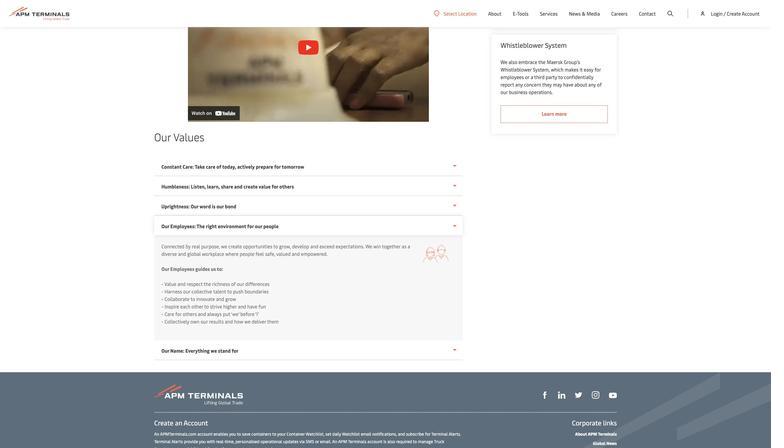 Task type: locate. For each thing, give the bounding box(es) containing it.
about left e-
[[488, 10, 502, 17]]

to
[[558, 74, 563, 80], [273, 243, 278, 250], [227, 289, 232, 295], [191, 296, 195, 303], [204, 304, 209, 310], [237, 432, 241, 438], [272, 432, 276, 438], [413, 440, 417, 445]]

to inside connected by real purpose, we create opportunities to grow, develop and exceed expectations. we win together as a diverse and global workplace where people feel safe, valued and empowered.
[[273, 243, 278, 250]]

0 horizontal spatial have
[[247, 304, 257, 310]]

is right 'word'
[[212, 203, 216, 210]]

corporate
[[572, 419, 602, 428]]

for right easy
[[595, 66, 601, 73]]

0 vertical spatial an
[[154, 432, 159, 438]]

0 horizontal spatial is
[[212, 203, 216, 210]]

care
[[165, 311, 174, 318]]

1 horizontal spatial have
[[563, 81, 574, 88]]

0 vertical spatial you
[[229, 432, 236, 438]]

also left embrace
[[509, 59, 518, 65]]

our inside dropdown button
[[161, 223, 169, 230]]

they
[[542, 81, 552, 88]]

terminal up truck
[[432, 432, 448, 438]]

some
[[245, 447, 256, 449]]

our left bond
[[217, 203, 224, 210]]

1 vertical spatial have
[[247, 304, 257, 310]]

harness
[[165, 289, 182, 295]]

0 vertical spatial have
[[563, 81, 574, 88]]

create inside dropdown button
[[244, 183, 258, 190]]

0 horizontal spatial account
[[198, 432, 213, 438]]

inspire
[[165, 304, 179, 310]]

create inside connected by real purpose, we create opportunities to grow, develop and exceed expectations. we win together as a diverse and global workplace where people feel safe, valued and empowered.
[[228, 243, 242, 250]]

we up employees on the right of the page
[[501, 59, 508, 65]]

others inside - value and respect the richness of our differences - harness our collective talent to push boundaries - collaborate to innovate and grow - inspire each other to strive higher and have fun - care for others and always put 'we' before 'i' - collectively own our results and how we deliver them
[[183, 311, 197, 318]]

services button
[[540, 0, 558, 27]]

1 vertical spatial a
[[408, 243, 410, 250]]

others inside dropdown button
[[279, 183, 294, 190]]

and up required in the bottom right of the page
[[398, 432, 405, 438]]

about apm terminals link
[[575, 432, 617, 438]]

1 vertical spatial terminal
[[154, 440, 171, 445]]

the
[[538, 59, 546, 65], [204, 281, 211, 288]]

0 vertical spatial account
[[198, 432, 213, 438]]

account down email
[[368, 440, 383, 445]]

for right prepare on the top left
[[274, 164, 281, 170]]

0 horizontal spatial people
[[240, 251, 254, 258]]

to left your at bottom left
[[272, 432, 276, 438]]

1 horizontal spatial the
[[538, 59, 546, 65]]

of inside we also embrace the maersk group's whistleblower system, which makes it easy for employees or a third party to confidentially report any concern they may have about any of our business operations.
[[597, 81, 602, 88]]

our employees: the right environment for our people element
[[154, 236, 463, 341]]

1 vertical spatial also
[[388, 440, 395, 445]]

we inside - value and respect the richness of our differences - harness our collective talent to push boundaries - collaborate to innovate and grow - inspire each other to strive higher and have fun - care for others and always put 'we' before 'i' - collectively own our results and how we deliver them
[[244, 319, 251, 325]]

we up where
[[221, 243, 227, 250]]

it
[[580, 66, 583, 73]]

is
[[212, 203, 216, 210], [384, 440, 386, 445]]

and up before at the left
[[238, 304, 246, 310]]

account up with at left bottom
[[198, 432, 213, 438]]

we left win in the left bottom of the page
[[365, 243, 372, 250]]

0 vertical spatial about
[[488, 10, 502, 17]]

email.
[[320, 440, 331, 445]]

terminal up appointments
[[154, 440, 171, 445]]

an up appointments
[[154, 432, 159, 438]]

richness
[[212, 281, 230, 288]]

for right environment
[[247, 223, 254, 230]]

2 whistleblower from the top
[[501, 66, 532, 73]]

opportunities
[[243, 243, 272, 250]]

and down by
[[178, 251, 186, 258]]

whistleblower
[[501, 41, 543, 50], [501, 66, 532, 73]]

1 vertical spatial apm
[[338, 440, 347, 445]]

which
[[551, 66, 564, 73]]

- left care
[[161, 311, 163, 318]]

today,
[[222, 164, 236, 170]]

1 vertical spatial people
[[240, 251, 254, 258]]

1 horizontal spatial apm
[[588, 432, 597, 438]]

people up opportunities
[[263, 223, 279, 230]]

0 horizontal spatial terminals
[[348, 440, 366, 445]]

or right sms
[[315, 440, 319, 445]]

employees image
[[421, 243, 451, 269]]

we inside dropdown button
[[211, 348, 217, 355]]

0 vertical spatial create
[[727, 10, 741, 17]]

to up may
[[558, 74, 563, 80]]

grow
[[225, 296, 236, 303]]

uprightness: our word is our bond button
[[154, 196, 463, 216]]

you
[[229, 432, 236, 438], [199, 440, 206, 445]]

1 vertical spatial others
[[183, 311, 197, 318]]

our employees guides us to:
[[161, 266, 223, 273]]

updates
[[283, 440, 299, 445]]

create for value
[[244, 183, 258, 190]]

0 vertical spatial terminal
[[432, 432, 448, 438]]

we
[[501, 59, 508, 65], [365, 243, 372, 250]]

select
[[444, 10, 457, 17]]

a right as
[[408, 243, 410, 250]]

whistleblower inside we also embrace the maersk group's whistleblower system, which makes it easy for employees or a third party to confidentially report any concern they may have about any of our business operations.
[[501, 66, 532, 73]]

0 horizontal spatial about
[[488, 10, 502, 17]]

them
[[267, 319, 279, 325]]

others down each
[[183, 311, 197, 318]]

and down talent
[[216, 296, 224, 303]]

0 vertical spatial also
[[509, 59, 518, 65]]

have right may
[[563, 81, 574, 88]]

1 vertical spatial the
[[204, 281, 211, 288]]

0 horizontal spatial the
[[204, 281, 211, 288]]

collectively
[[165, 319, 189, 325]]

2 vertical spatial or
[[182, 447, 186, 449]]

our inside dropdown button
[[217, 203, 224, 210]]

0 vertical spatial account
[[742, 10, 760, 17]]

constant
[[161, 164, 182, 170]]

0 vertical spatial create
[[244, 183, 258, 190]]

0 horizontal spatial others
[[183, 311, 197, 318]]

strive
[[210, 304, 222, 310]]

terminals down watchlist
[[348, 440, 366, 445]]

create
[[727, 10, 741, 17], [154, 419, 173, 428]]

1 horizontal spatial people
[[263, 223, 279, 230]]

of up push
[[231, 281, 236, 288]]

0 vertical spatial the
[[538, 59, 546, 65]]

apmt footer logo image
[[154, 385, 243, 406]]

0 horizontal spatial you
[[199, 440, 206, 445]]

terminals up 'global news' link
[[598, 432, 617, 438]]

1 horizontal spatial also
[[509, 59, 518, 65]]

login / create account link
[[700, 0, 760, 27]]

1 vertical spatial you
[[199, 440, 206, 445]]

1 horizontal spatial is
[[384, 440, 386, 445]]

any up 'business'
[[515, 81, 523, 88]]

our left employees:
[[161, 223, 169, 230]]

apm down corporate links
[[588, 432, 597, 438]]

1 horizontal spatial create
[[244, 183, 258, 190]]

is inside an apmterminals.com account enables you to save containers to your container watchlist, set daily watchlist email notifications, and subscribe for terminal alerts. terminal alerts provide you with real-time, personalised operational updates via sms or email. an apm terminals account is also required to manage truck appointments or additional service requests at some terminals.
[[384, 440, 386, 445]]

have up "'i'"
[[247, 304, 257, 310]]

is inside "uprightness: our word is our bond" dropdown button
[[212, 203, 216, 210]]

always
[[207, 311, 222, 318]]

news inside the news & media "popup button"
[[569, 10, 581, 17]]

employees
[[501, 74, 524, 80]]

&
[[582, 10, 586, 17]]

confidentially
[[564, 74, 594, 80]]

our up opportunities
[[255, 223, 262, 230]]

bond
[[225, 203, 236, 210]]

our left name:
[[161, 348, 169, 355]]

whistleblower up employees on the right of the page
[[501, 66, 532, 73]]

your
[[277, 432, 286, 438]]

feel
[[256, 251, 264, 258]]

0 vertical spatial people
[[263, 223, 279, 230]]

1 horizontal spatial we
[[221, 243, 227, 250]]

or down alerts
[[182, 447, 186, 449]]

news left &
[[569, 10, 581, 17]]

1 vertical spatial create
[[228, 243, 242, 250]]

1 horizontal spatial terminals
[[598, 432, 617, 438]]

instagram link
[[592, 392, 600, 400]]

the up system,
[[538, 59, 546, 65]]

you up additional
[[199, 440, 206, 445]]

1 horizontal spatial you
[[229, 432, 236, 438]]

1 horizontal spatial any
[[588, 81, 596, 88]]

to inside we also embrace the maersk group's whistleblower system, which makes it easy for employees or a third party to confidentially report any concern they may have about any of our business operations.
[[558, 74, 563, 80]]

is down notifications,
[[384, 440, 386, 445]]

terminals inside an apmterminals.com account enables you to save containers to your container watchlist, set daily watchlist email notifications, and subscribe for terminal alerts. terminal alerts provide you with real-time, personalised operational updates via sms or email. an apm terminals account is also required to manage truck appointments or additional service requests at some terminals.
[[348, 440, 366, 445]]

create right /
[[727, 10, 741, 17]]

1 vertical spatial create
[[154, 419, 173, 428]]

1 vertical spatial we
[[244, 319, 251, 325]]

of right care
[[216, 164, 221, 170]]

we left stand
[[211, 348, 217, 355]]

0 horizontal spatial create
[[228, 243, 242, 250]]

0 horizontal spatial a
[[408, 243, 410, 250]]

0 vertical spatial whistleblower
[[501, 41, 543, 50]]

-
[[161, 281, 163, 288], [161, 289, 163, 295], [161, 296, 163, 303], [161, 304, 163, 310], [161, 311, 163, 318], [161, 319, 163, 325]]

0 horizontal spatial we
[[365, 243, 372, 250]]

1 horizontal spatial account
[[368, 440, 383, 445]]

create up where
[[228, 243, 242, 250]]

and inside humbleness: listen, learn, share and create value for others dropdown button
[[234, 183, 242, 190]]

0 vertical spatial or
[[525, 74, 530, 80]]

have inside we also embrace the maersk group's whistleblower system, which makes it easy for employees or a third party to confidentially report any concern they may have about any of our business operations.
[[563, 81, 574, 88]]

1 horizontal spatial terminal
[[432, 432, 448, 438]]

0 horizontal spatial account
[[184, 419, 208, 428]]

for right value
[[272, 183, 278, 190]]

the up collective
[[204, 281, 211, 288]]

0 vertical spatial we
[[221, 243, 227, 250]]

to left grow, at the left of the page
[[273, 243, 278, 250]]

and inside an apmterminals.com account enables you to save containers to your container watchlist, set daily watchlist email notifications, and subscribe for terminal alerts. terminal alerts provide you with real-time, personalised operational updates via sms or email. an apm terminals account is also required to manage truck appointments or additional service requests at some terminals.
[[398, 432, 405, 438]]

and down develop
[[292, 251, 300, 258]]

guides
[[195, 266, 210, 273]]

also inside we also embrace the maersk group's whistleblower system, which makes it easy for employees or a third party to confidentially report any concern they may have about any of our business operations.
[[509, 59, 518, 65]]

the inside - value and respect the richness of our differences - harness our collective talent to push boundaries - collaborate to innovate and grow - inspire each other to strive higher and have fun - care for others and always put 'we' before 'i' - collectively own our results and how we deliver them
[[204, 281, 211, 288]]

alerts
[[172, 440, 183, 445]]

daily
[[332, 432, 341, 438]]

account right /
[[742, 10, 760, 17]]

an apmterminals.com account enables you to save containers to your container watchlist, set daily watchlist email notifications, and subscribe for terminal alerts. terminal alerts provide you with real-time, personalised operational updates via sms or email. an apm terminals account is also required to manage truck appointments or additional service requests at some terminals.
[[154, 432, 461, 449]]

our up push
[[237, 281, 244, 288]]

1 horizontal spatial an
[[332, 440, 337, 445]]

required
[[396, 440, 412, 445]]

instagram image
[[592, 392, 600, 400]]

deliver
[[252, 319, 266, 325]]

1 vertical spatial whistleblower
[[501, 66, 532, 73]]

people left the feel
[[240, 251, 254, 258]]

e-
[[513, 10, 517, 17]]

login / create account
[[711, 10, 760, 17]]

2 horizontal spatial or
[[525, 74, 530, 80]]

name:
[[170, 348, 184, 355]]

0 vertical spatial a
[[531, 74, 533, 80]]

1 vertical spatial is
[[384, 440, 386, 445]]

of right about
[[597, 81, 602, 88]]

report
[[501, 81, 514, 88]]

1 horizontal spatial a
[[531, 74, 533, 80]]

of inside 'dropdown button'
[[216, 164, 221, 170]]

1 vertical spatial terminals
[[348, 440, 366, 445]]

1 horizontal spatial we
[[501, 59, 508, 65]]

0 horizontal spatial also
[[388, 440, 395, 445]]

our for employees:
[[161, 223, 169, 230]]

others
[[279, 183, 294, 190], [183, 311, 197, 318]]

our down report
[[501, 89, 508, 96]]

0 vertical spatial is
[[212, 203, 216, 210]]

- left inspire
[[161, 304, 163, 310]]

our right own
[[201, 319, 208, 325]]

- left collectively
[[161, 319, 163, 325]]

0 horizontal spatial we
[[211, 348, 217, 355]]

provide
[[184, 440, 198, 445]]

1 vertical spatial we
[[365, 243, 372, 250]]

take
[[195, 164, 205, 170]]

to up other
[[191, 296, 195, 303]]

service
[[207, 447, 221, 449]]

also down notifications,
[[388, 440, 395, 445]]

global
[[187, 251, 201, 258]]

environment
[[218, 223, 246, 230]]

code of conduct link
[[501, 12, 608, 20]]

1 vertical spatial about
[[575, 432, 587, 438]]

0 vertical spatial we
[[501, 59, 508, 65]]

- left harness
[[161, 289, 163, 295]]

0 vertical spatial news
[[569, 10, 581, 17]]

0 vertical spatial others
[[279, 183, 294, 190]]

our left values
[[154, 130, 171, 144]]

safe,
[[265, 251, 275, 258]]

- left value
[[161, 281, 163, 288]]

0 horizontal spatial terminal
[[154, 440, 171, 445]]

an down daily
[[332, 440, 337, 445]]

our down 'diverse'
[[161, 266, 169, 273]]

talent
[[213, 289, 226, 295]]

2 vertical spatial we
[[211, 348, 217, 355]]

operational
[[261, 440, 282, 445]]

we down before at the left
[[244, 319, 251, 325]]

conduct
[[529, 12, 547, 19]]

- left collaborate on the bottom
[[161, 296, 163, 303]]

differences
[[245, 281, 270, 288]]

about down corporate
[[575, 432, 587, 438]]

results
[[209, 319, 224, 325]]

for up collectively
[[175, 311, 182, 318]]

2 horizontal spatial we
[[244, 319, 251, 325]]

0 horizontal spatial news
[[569, 10, 581, 17]]

collective
[[192, 289, 212, 295]]

create for opportunities
[[228, 243, 242, 250]]

any
[[515, 81, 523, 88], [588, 81, 596, 88]]

others down tomorrow
[[279, 183, 294, 190]]

any right about
[[588, 81, 596, 88]]

news right the global
[[607, 441, 617, 447]]

0 horizontal spatial an
[[154, 432, 159, 438]]

apm down daily
[[338, 440, 347, 445]]

collaborate
[[165, 296, 189, 303]]

a inside connected by real purpose, we create opportunities to grow, develop and exceed expectations. we win together as a diverse and global workplace where people feel safe, valued and empowered.
[[408, 243, 410, 250]]

and right share at left
[[234, 183, 242, 190]]

at
[[240, 447, 244, 449]]

account right an at the bottom left of page
[[184, 419, 208, 428]]

0 horizontal spatial any
[[515, 81, 523, 88]]

or up concern at the top right of page
[[525, 74, 530, 80]]

empowered.
[[301, 251, 328, 258]]

you up the time,
[[229, 432, 236, 438]]

we inside we also embrace the maersk group's whistleblower system, which makes it easy for employees or a third party to confidentially report any concern they may have about any of our business operations.
[[501, 59, 508, 65]]

win
[[373, 243, 381, 250]]

additional
[[187, 447, 206, 449]]

create left value
[[244, 183, 258, 190]]

location
[[458, 10, 477, 17]]

and up harness
[[178, 281, 186, 288]]

5 - from the top
[[161, 311, 163, 318]]

connected by real purpose, we create opportunities to grow, develop and exceed expectations. we win together as a diverse and global workplace where people feel safe, valued and empowered.
[[161, 243, 410, 258]]

create left an at the bottom left of page
[[154, 419, 173, 428]]

1 horizontal spatial about
[[575, 432, 587, 438]]

1 horizontal spatial others
[[279, 183, 294, 190]]

0 horizontal spatial apm
[[338, 440, 347, 445]]

0 horizontal spatial or
[[182, 447, 186, 449]]

1 horizontal spatial or
[[315, 440, 319, 445]]

twitter image
[[575, 392, 582, 400]]

1 vertical spatial news
[[607, 441, 617, 447]]

a left third
[[531, 74, 533, 80]]

our down respect on the bottom of the page
[[183, 289, 190, 295]]

whistleblower up embrace
[[501, 41, 543, 50]]

party
[[546, 74, 557, 80]]

1 horizontal spatial account
[[742, 10, 760, 17]]

for inside 'dropdown button'
[[274, 164, 281, 170]]

for up the manage
[[425, 432, 431, 438]]

global
[[593, 441, 606, 447]]

business
[[509, 89, 528, 96]]

our for employees
[[161, 266, 169, 273]]



Task type: vqa. For each thing, say whether or not it's contained in the screenshot.
bottom also
yes



Task type: describe. For each thing, give the bounding box(es) containing it.
workplace
[[202, 251, 224, 258]]

save
[[242, 432, 250, 438]]

purpose,
[[201, 243, 220, 250]]

1 vertical spatial an
[[332, 440, 337, 445]]

higher
[[223, 304, 237, 310]]

to down innovate
[[204, 304, 209, 310]]

alerts.
[[449, 432, 461, 438]]

for right stand
[[232, 348, 239, 355]]

have inside - value and respect the richness of our differences - harness our collective talent to push boundaries - collaborate to innovate and grow - inspire each other to strive higher and have fun - care for others and always put 'we' before 'i' - collectively own our results and how we deliver them
[[247, 304, 257, 310]]

employees:
[[170, 223, 196, 230]]

select location button
[[434, 10, 477, 17]]

push
[[233, 289, 244, 295]]

1 vertical spatial account
[[368, 440, 383, 445]]

a inside we also embrace the maersk group's whistleblower system, which makes it easy for employees or a third party to confidentially report any concern they may have about any of our business operations.
[[531, 74, 533, 80]]

and up empowered.
[[310, 243, 318, 250]]

easy
[[584, 66, 594, 73]]

code of conduct
[[511, 12, 547, 19]]

links
[[603, 419, 617, 428]]

0 horizontal spatial create
[[154, 419, 173, 428]]

2 - from the top
[[161, 289, 163, 295]]

an
[[175, 419, 182, 428]]

about button
[[488, 0, 502, 27]]

1 horizontal spatial create
[[727, 10, 741, 17]]

linkedin__x28_alt_x29__3_ link
[[558, 392, 565, 400]]

set
[[326, 432, 331, 438]]

1 any from the left
[[515, 81, 523, 88]]

and down other
[[198, 311, 206, 318]]

to down subscribe
[[413, 440, 417, 445]]

and down put
[[225, 319, 233, 325]]

linkedin image
[[558, 392, 565, 400]]

e-tools button
[[513, 0, 529, 27]]

or inside we also embrace the maersk group's whistleblower system, which makes it easy for employees or a third party to confidentially report any concern they may have about any of our business operations.
[[525, 74, 530, 80]]

0 vertical spatial terminals
[[598, 432, 617, 438]]

of inside - value and respect the richness of our differences - harness our collective talent to push boundaries - collaborate to innovate and grow - inspire each other to strive higher and have fun - care for others and always put 'we' before 'i' - collectively own our results and how we deliver them
[[231, 281, 236, 288]]

about for about
[[488, 10, 502, 17]]

where
[[225, 251, 239, 258]]

share
[[221, 183, 233, 190]]

1 vertical spatial or
[[315, 440, 319, 445]]

personalised
[[236, 440, 260, 445]]

innovate
[[196, 296, 215, 303]]

values
[[173, 130, 204, 144]]

grow,
[[279, 243, 291, 250]]

how
[[234, 319, 243, 325]]

value
[[164, 281, 176, 288]]

news & media
[[569, 10, 600, 17]]

code
[[511, 12, 522, 19]]

for inside - value and respect the richness of our differences - harness our collective talent to push boundaries - collaborate to innovate and grow - inspire each other to strive higher and have fun - care for others and always put 'we' before 'i' - collectively own our results and how we deliver them
[[175, 311, 182, 318]]

diverse
[[161, 251, 177, 258]]

appointments
[[154, 447, 181, 449]]

actively
[[237, 164, 255, 170]]

respect
[[187, 281, 203, 288]]

to left the save
[[237, 432, 241, 438]]

manage
[[418, 440, 433, 445]]

youtube image
[[609, 393, 617, 399]]

1 vertical spatial account
[[184, 419, 208, 428]]

of right the code
[[523, 12, 528, 19]]

create an account
[[154, 419, 208, 428]]

3 - from the top
[[161, 296, 163, 303]]

container
[[287, 432, 305, 438]]

time,
[[225, 440, 234, 445]]

maersk
[[547, 59, 563, 65]]

1 whistleblower from the top
[[501, 41, 543, 50]]

- value and respect the richness of our differences - harness our collective talent to push boundaries - collaborate to innovate and grow - inspire each other to strive higher and have fun - care for others and always put 'we' before 'i' - collectively own our results and how we deliver them
[[161, 281, 279, 325]]

constant care: take care of today, actively prepare for tomorrow
[[161, 164, 304, 170]]

6 - from the top
[[161, 319, 163, 325]]

truck
[[434, 440, 444, 445]]

media
[[587, 10, 600, 17]]

expectations.
[[336, 243, 364, 250]]

apmterminals.com
[[160, 432, 197, 438]]

develop
[[292, 243, 309, 250]]

apm inside an apmterminals.com account enables you to save containers to your container watchlist, set daily watchlist email notifications, and subscribe for terminal alerts. terminal alerts provide you with real-time, personalised operational updates via sms or email. an apm terminals account is also required to manage truck appointments or additional service requests at some terminals.
[[338, 440, 347, 445]]

sms
[[306, 440, 314, 445]]

facebook image
[[541, 392, 549, 400]]

tools
[[517, 10, 529, 17]]

global news
[[593, 441, 617, 447]]

people inside dropdown button
[[263, 223, 279, 230]]

about for about apm terminals
[[575, 432, 587, 438]]

more
[[555, 111, 567, 117]]

our for values
[[154, 130, 171, 144]]

makes
[[565, 66, 579, 73]]

our for name:
[[161, 348, 169, 355]]

connected
[[161, 243, 184, 250]]

our inside dropdown button
[[255, 223, 262, 230]]

we inside connected by real purpose, we create opportunities to grow, develop and exceed expectations. we win together as a diverse and global workplace where people feel safe, valued and empowered.
[[365, 243, 372, 250]]

for inside we also embrace the maersk group's whistleblower system, which makes it easy for employees or a third party to confidentially report any concern they may have about any of our business operations.
[[595, 66, 601, 73]]

the inside we also embrace the maersk group's whistleblower system, which makes it easy for employees or a third party to confidentially report any concern they may have about any of our business operations.
[[538, 59, 546, 65]]

listen,
[[191, 183, 206, 190]]

our inside we also embrace the maersk group's whistleblower system, which makes it easy for employees or a third party to confidentially report any concern they may have about any of our business operations.
[[501, 89, 508, 96]]

by
[[186, 243, 191, 250]]

word
[[200, 203, 211, 210]]

you tube link
[[609, 392, 617, 399]]

our employees: the right environment for our people
[[161, 223, 279, 230]]

our employees: the right environment for our people button
[[154, 216, 463, 236]]

subscribe
[[406, 432, 424, 438]]

fill 44 link
[[575, 392, 582, 400]]

watchlist
[[342, 432, 360, 438]]

to up "grow"
[[227, 289, 232, 295]]

'i'
[[255, 311, 259, 318]]

1 - from the top
[[161, 281, 163, 288]]

uprightness:
[[161, 203, 190, 210]]

other
[[192, 304, 203, 310]]

2 any from the left
[[588, 81, 596, 88]]

our values
[[154, 130, 204, 144]]

for inside dropdown button
[[247, 223, 254, 230]]

together
[[382, 243, 401, 250]]

0 vertical spatial apm
[[588, 432, 597, 438]]

people inside connected by real purpose, we create opportunities to grow, develop and exceed expectations. we win together as a diverse and global workplace where people feel safe, valued and empowered.
[[240, 251, 254, 258]]

4 - from the top
[[161, 304, 163, 310]]

containers
[[251, 432, 271, 438]]

employees
[[170, 266, 194, 273]]

via
[[299, 440, 305, 445]]

also inside an apmterminals.com account enables you to save containers to your container watchlist, set daily watchlist email notifications, and subscribe for terminal alerts. terminal alerts provide you with real-time, personalised operational updates via sms or email. an apm terminals account is also required to manage truck appointments or additional service requests at some terminals.
[[388, 440, 395, 445]]

news & media button
[[569, 0, 600, 27]]

to:
[[217, 266, 223, 273]]

learn more link
[[501, 106, 608, 123]]

for inside an apmterminals.com account enables you to save containers to your container watchlist, set daily watchlist email notifications, and subscribe for terminal alerts. terminal alerts provide you with real-time, personalised operational updates via sms or email. an apm terminals account is also required to manage truck appointments or additional service requests at some terminals.
[[425, 432, 431, 438]]

real-
[[216, 440, 225, 445]]

1 horizontal spatial news
[[607, 441, 617, 447]]

our left 'word'
[[191, 203, 199, 210]]

we inside connected by real purpose, we create opportunities to grow, develop and exceed expectations. we win together as a diverse and global workplace where people feel safe, valued and empowered.
[[221, 243, 227, 250]]

put
[[223, 311, 230, 318]]

enables
[[214, 432, 228, 438]]



